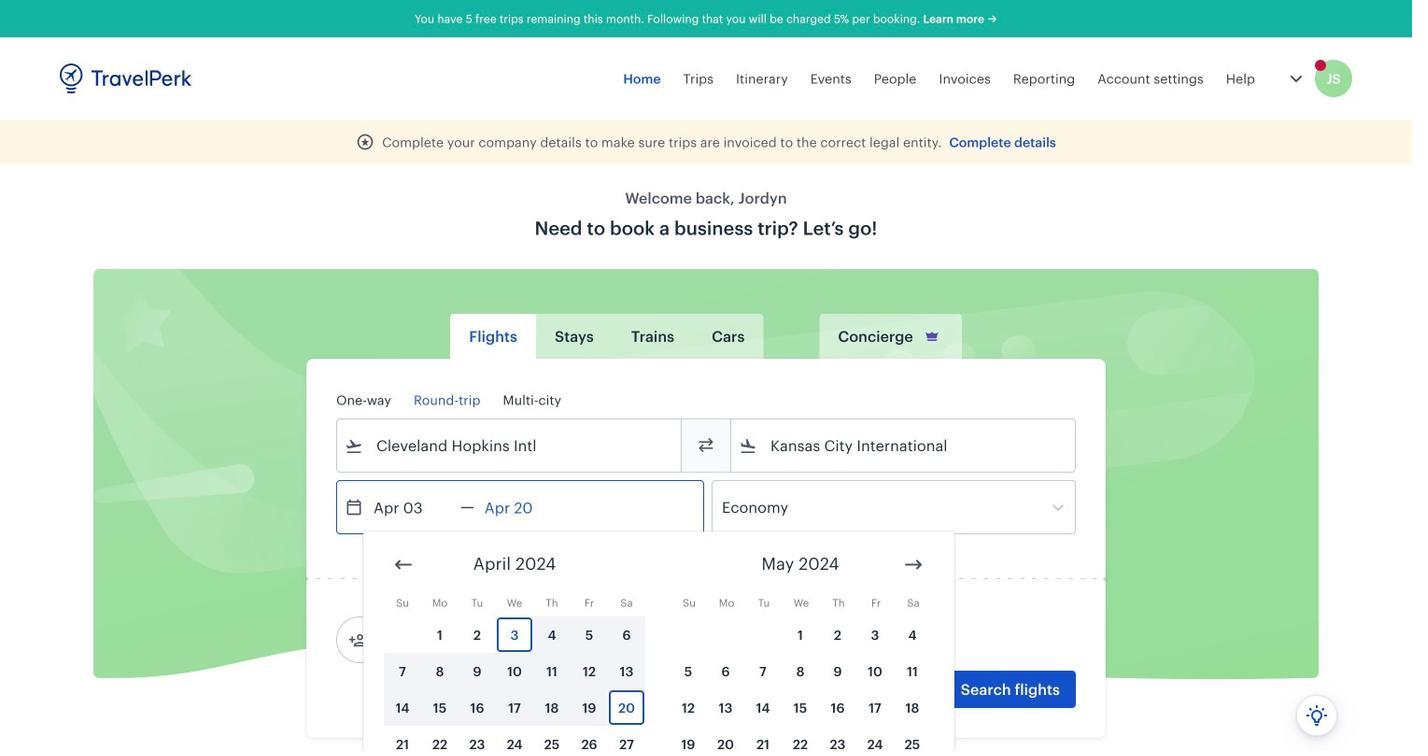 Task type: locate. For each thing, give the bounding box(es) containing it.
Add first traveler search field
[[367, 625, 561, 655]]

From search field
[[363, 431, 657, 461]]

Depart text field
[[363, 481, 461, 533]]



Task type: describe. For each thing, give the bounding box(es) containing it.
To search field
[[758, 431, 1051, 461]]

move backward to switch to the previous month. image
[[392, 554, 415, 576]]

move forward to switch to the next month. image
[[903, 554, 925, 576]]

calendar application
[[363, 532, 1413, 751]]

Return text field
[[474, 481, 572, 533]]



